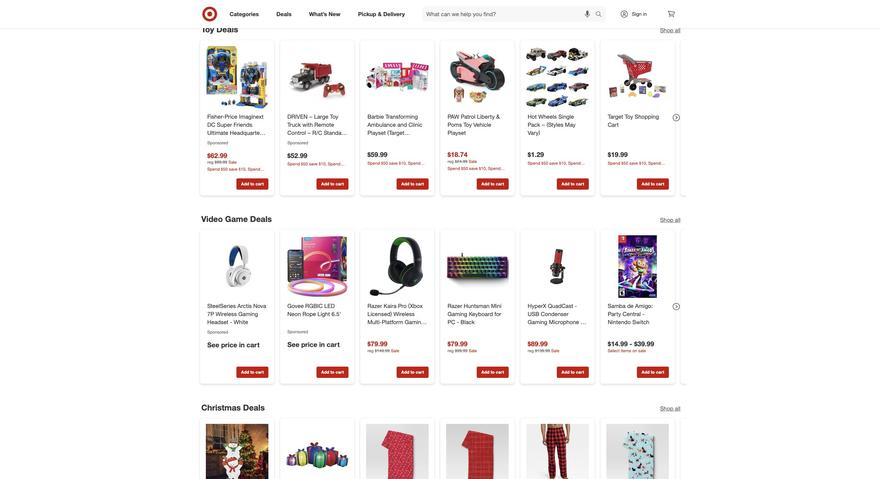 Task type: locate. For each thing, give the bounding box(es) containing it.
select inside $1.29 spend $50 save $10, spend $100 save $25 on select toys
[[562, 167, 573, 172]]

toys inside $1.29 spend $50 save $10, spend $100 save $25 on select toys
[[574, 167, 582, 172]]

black down platform
[[394, 327, 408, 334]]

1 shop from the top
[[660, 27, 673, 34]]

$79.99 inside $79.99 reg $149.99 sale
[[367, 340, 387, 348]]

0 vertical spatial pc
[[447, 319, 455, 326]]

7p
[[207, 311, 214, 318]]

$25 inside $1.29 spend $50 save $10, spend $100 save $25 on select toys
[[548, 167, 554, 172]]

add to cart button for razer kaira pro (xbox licensed) wireless multi-platform gaming headset - black
[[397, 367, 429, 378]]

truck
[[287, 121, 301, 128], [304, 137, 317, 144]]

$50 for $59.99
[[381, 161, 388, 166]]

1 horizontal spatial &
[[496, 113, 500, 120]]

gaming down "arctis"
[[238, 311, 258, 318]]

headset down 7p
[[207, 319, 228, 326]]

razer for razer kaira pro (xbox licensed) wireless multi-platform gaming headset - black
[[367, 303, 382, 310]]

transforming
[[385, 113, 418, 120]]

sponsored for steelseries arctis nova 7p wireless gaming headset - white
[[207, 330, 228, 335]]

cart
[[255, 181, 264, 186], [335, 181, 344, 186], [416, 181, 424, 186], [496, 181, 504, 186], [576, 181, 584, 186], [656, 181, 664, 186], [327, 341, 340, 349], [246, 341, 259, 349], [255, 370, 264, 375], [335, 370, 344, 375], [416, 370, 424, 375], [496, 370, 504, 375], [576, 370, 584, 375], [656, 370, 664, 375]]

reg for hyperx quadcast - usb condenser gaming microphone for pc
[[528, 348, 534, 354]]

playset down poms
[[447, 129, 466, 136]]

wireless down pro
[[393, 311, 415, 318]]

2 horizontal spatial playset
[[447, 129, 466, 136]]

1 vertical spatial &
[[496, 113, 500, 120]]

with up the "r/c"
[[302, 121, 313, 128]]

see for steelseries arctis nova 7p wireless gaming headset - white
[[207, 341, 219, 349]]

to for razer kaira pro (xbox licensed) wireless multi-platform gaming headset - black
[[410, 370, 414, 375]]

price
[[301, 341, 317, 349], [221, 341, 237, 349]]

reg inside $18.74 reg $24.99 sale spend $50 save $10, spend $100 save $25 on select toys
[[447, 159, 454, 164]]

razer inside razer kaira pro (xbox licensed) wireless multi-platform gaming headset - black
[[367, 303, 382, 310]]

spend $50 save $10, spend $100 save $25 on select toys button down $1.29
[[528, 160, 589, 172]]

toys inside the $52.99 spend $50 save $10, spend $100 save $25 on select toys
[[334, 167, 342, 173]]

0 vertical spatial with
[[302, 121, 313, 128]]

2 all from the top
[[675, 216, 680, 223]]

0 vertical spatial shop all
[[660, 27, 680, 34]]

$79.99 up "$149.99"
[[367, 340, 387, 348]]

$99.99 inside $62.99 reg $99.99 sale spend $50 save $10, spend $100 save $25 on select toys
[[214, 160, 227, 165]]

licensed)
[[367, 311, 392, 318]]

toys for $52.99
[[334, 167, 342, 173]]

sale inside $79.99 reg $149.99 sale
[[391, 348, 399, 354]]

in
[[643, 11, 647, 17], [319, 341, 325, 349], [239, 341, 245, 349]]

gaming
[[238, 311, 258, 318], [447, 311, 467, 318], [405, 319, 424, 326], [528, 319, 547, 326]]

select inside the $52.99 spend $50 save $10, spend $100 save $25 on select toys
[[321, 167, 333, 173]]

categories
[[230, 10, 259, 17]]

add for hot wheels single pack – (styles may vary)
[[561, 181, 569, 186]]

all
[[675, 27, 680, 34], [675, 216, 680, 223], [675, 405, 680, 412]]

playset inside the paw patrol liberty & poms toy vehicle playset
[[447, 129, 466, 136]]

$50 inside $62.99 reg $99.99 sale spend $50 save $10, spend $100 save $25 on select toys
[[221, 167, 228, 172]]

add to cart button for samba de amigo: party central - nintendo switch
[[637, 367, 669, 378]]

add for govee rgbic led neon rope light 6.5'
[[321, 370, 329, 375]]

see price in cart down white
[[207, 341, 259, 349]]

steelseries arctis nova 7p wireless gaming headset - white image
[[206, 236, 268, 298], [206, 236, 268, 298]]

& right pickup
[[378, 10, 382, 17]]

$10,
[[639, 160, 647, 166], [399, 161, 407, 166], [559, 161, 567, 166], [319, 161, 327, 167], [479, 166, 487, 171], [239, 167, 246, 172]]

party
[[608, 311, 621, 318]]

$50 for $52.99
[[301, 161, 308, 167]]

in for steelseries arctis nova 7p wireless gaming headset - white
[[239, 341, 245, 349]]

cart for fisher-price imaginext dc super friends ultimate headquarters playset with batman figure
[[255, 181, 264, 186]]

0 vertical spatial shop
[[660, 27, 673, 34]]

friends
[[233, 121, 252, 128]]

add to cart button for hot wheels single pack – (styles may vary)
[[557, 178, 589, 190]]

2 razer from the left
[[447, 303, 462, 310]]

1 horizontal spatial headset
[[367, 327, 389, 334]]

pickup & delivery
[[358, 10, 405, 17]]

huntsman
[[464, 303, 489, 310]]

1 shop all link from the top
[[660, 26, 680, 34]]

3 all from the top
[[675, 405, 680, 412]]

truck down the "r/c"
[[304, 137, 317, 144]]

costway christmas yard sign 54" snowman xmas decorations w/ stakes & string lights image
[[206, 424, 268, 479], [206, 424, 268, 479]]

0 vertical spatial for
[[494, 311, 501, 318]]

to for target toy shopping cart
[[651, 181, 655, 186]]

$10, inside the $52.99 spend $50 save $10, spend $100 save $25 on select toys
[[319, 161, 327, 167]]

0 horizontal spatial in
[[239, 341, 245, 349]]

on inside $62.99 reg $99.99 sale spend $50 save $10, spend $100 save $25 on select toys
[[235, 173, 240, 178]]

& inside the paw patrol liberty & poms toy vehicle playset
[[496, 113, 500, 120]]

snowflake plush christmas throw blanket red/white - wondershop™ image
[[366, 424, 429, 479], [366, 424, 429, 479]]

spend $50 save $10, spend $100 save $25 on select toys button down $62.99
[[207, 166, 268, 178]]

razer huntsman mini gaming keyboard for pc - black image
[[446, 236, 509, 298], [446, 236, 509, 298]]

- left white
[[230, 319, 232, 326]]

items
[[621, 348, 631, 354]]

add to cart button for razer huntsman mini gaming keyboard for pc - black
[[477, 367, 509, 378]]

light
[[317, 311, 330, 318]]

kaira
[[384, 303, 396, 310]]

deals right game
[[250, 214, 272, 224]]

$99.99 for $79.99
[[455, 348, 467, 354]]

to for razer huntsman mini gaming keyboard for pc - black
[[490, 370, 495, 375]]

razer up licensed)
[[367, 303, 382, 310]]

3 shop all link from the top
[[660, 405, 680, 413]]

dc
[[207, 121, 215, 128]]

plaid plush throw blanket - wondershop™ image
[[446, 424, 509, 479], [446, 424, 509, 479]]

2 wireless from the left
[[393, 311, 415, 318]]

fisher-price imaginext dc super friends ultimate headquarters playset with batman figure image
[[206, 46, 268, 109], [206, 46, 268, 109]]

see down neon
[[287, 341, 299, 349]]

razer kaira pro (xbox licensed) wireless multi-platform gaming headset - black image
[[366, 236, 429, 298], [366, 236, 429, 298]]

govee
[[287, 303, 304, 310]]

add for razer kaira pro (xbox licensed) wireless multi-platform gaming headset - black
[[401, 370, 409, 375]]

sponsored down ultimate
[[207, 140, 228, 145]]

select
[[608, 348, 620, 354]]

samba de amigo: party central - nintendo switch
[[608, 303, 653, 326]]

to for steelseries arctis nova 7p wireless gaming headset - white
[[250, 370, 254, 375]]

1 horizontal spatial with
[[302, 121, 313, 128]]

0 vertical spatial black
[[460, 319, 475, 326]]

$10, inside $59.99 spend $50 save $10, spend $100 save $25 on select toys
[[399, 161, 407, 166]]

razer left huntsman
[[447, 303, 462, 310]]

1 vertical spatial all
[[675, 216, 680, 223]]

2 vertical spatial shop
[[660, 405, 673, 412]]

add to cart button for target toy shopping cart
[[637, 178, 669, 190]]

all for toy deals
[[675, 27, 680, 34]]

black inside razer huntsman mini gaming keyboard for pc - black
[[460, 319, 475, 326]]

0 vertical spatial $99.99
[[214, 160, 227, 165]]

$100 inside the $52.99 spend $50 save $10, spend $100 save $25 on select toys
[[287, 167, 296, 173]]

1 horizontal spatial wireless
[[393, 311, 415, 318]]

to for paw patrol liberty & poms toy vehicle playset
[[490, 181, 495, 186]]

add to cart button for barbie transforming ambulance and clinic playset (target exclusive)
[[397, 178, 429, 190]]

paw patrol liberty & poms toy vehicle playset image
[[446, 46, 509, 109], [446, 46, 509, 109]]

select inside $62.99 reg $99.99 sale spend $50 save $10, spend $100 save $25 on select toys
[[241, 173, 252, 178]]

0 vertical spatial &
[[378, 10, 382, 17]]

– left large
[[309, 113, 312, 120]]

- up items
[[630, 340, 632, 348]]

to for govee rgbic led neon rope light 6.5'
[[330, 370, 334, 375]]

2 shop all from the top
[[660, 216, 680, 223]]

target toy shopping cart
[[608, 113, 659, 128]]

hyperx quadcast - usb condenser gaming microphone for pc image
[[526, 236, 589, 298], [526, 236, 589, 298]]

$99.99 for $62.99
[[214, 160, 227, 165]]

reg inside $89.99 reg $139.99 sale
[[528, 348, 534, 354]]

0 vertical spatial headset
[[207, 319, 228, 326]]

barbie transforming ambulance and clinic playset (target exclusive)
[[367, 113, 422, 144]]

1 vertical spatial –
[[542, 121, 545, 128]]

- down amigo: on the bottom right of page
[[642, 311, 645, 318]]

cart for driven – large toy truck with remote control – r/c standard dump truck
[[335, 181, 344, 186]]

on inside $18.74 reg $24.99 sale spend $50 save $10, spend $100 save $25 on select toys
[[476, 172, 480, 177]]

gaming inside razer kaira pro (xbox licensed) wireless multi-platform gaming headset - black
[[405, 319, 424, 326]]

reg for paw patrol liberty & poms toy vehicle playset
[[447, 159, 454, 164]]

razer inside razer huntsman mini gaming keyboard for pc - black
[[447, 303, 462, 310]]

1 horizontal spatial playset
[[367, 129, 386, 136]]

condenser
[[541, 311, 569, 318]]

$99.99 inside $79.99 reg $99.99 sale
[[455, 348, 467, 354]]

gaming inside hyperx quadcast - usb condenser gaming microphone for pc
[[528, 319, 547, 326]]

razer kaira pro (xbox licensed) wireless multi-platform gaming headset - black link
[[367, 302, 427, 334]]

$1.29 spend $50 save $10, spend $100 save $25 on select toys
[[528, 151, 582, 172]]

1 horizontal spatial $99.99
[[455, 348, 467, 354]]

$100 inside $59.99 spend $50 save $10, spend $100 save $25 on select toys
[[367, 167, 376, 172]]

0 vertical spatial truck
[[287, 121, 301, 128]]

sponsored down 7p
[[207, 330, 228, 335]]

1 wireless from the left
[[215, 311, 237, 318]]

price for rope
[[301, 341, 317, 349]]

all for video game deals
[[675, 216, 680, 223]]

gaming inside steelseries arctis nova 7p wireless gaming headset - white
[[238, 311, 258, 318]]

$100 down $59.99 at left top
[[367, 167, 376, 172]]

0 horizontal spatial with
[[227, 137, 237, 144]]

dog and cat holiday plush christmas throw blanket blue - wondershop™ image
[[606, 424, 669, 479], [606, 424, 669, 479]]

$50 for $19.99
[[621, 160, 628, 166]]

in right sign
[[643, 11, 647, 17]]

1 vertical spatial shop all
[[660, 216, 680, 223]]

$50 down $1.29
[[541, 161, 548, 166]]

sale inside $18.74 reg $24.99 sale spend $50 save $10, spend $100 save $25 on select toys
[[469, 159, 477, 164]]

toys inside $19.99 spend $50 save $10, spend $100 save $25 on select toys
[[654, 167, 662, 172]]

0 horizontal spatial for
[[494, 311, 501, 318]]

0 horizontal spatial price
[[221, 341, 237, 349]]

govee rgbic led neon rope light 6.5' image
[[286, 236, 348, 298], [286, 236, 348, 298]]

to for hyperx quadcast - usb condenser gaming microphone for pc
[[571, 370, 575, 375]]

spend $50 save $10, spend $100 save $25 on select toys button down $52.99 at the top of page
[[287, 161, 348, 173]]

add to cart for samba de amigo: party central - nintendo switch
[[642, 370, 664, 375]]

$10, inside $19.99 spend $50 save $10, spend $100 save $25 on select toys
[[639, 160, 647, 166]]

1 shop all from the top
[[660, 27, 680, 34]]

shop all link for christmas deals
[[660, 405, 680, 413]]

toy inside target toy shopping cart
[[625, 113, 633, 120]]

cart for govee rgbic led neon rope light 6.5'
[[335, 370, 344, 375]]

spend $50 save $10, spend $100 save $25 on select toys button down $59.99 at left top
[[367, 160, 429, 172]]

neon
[[287, 311, 301, 318]]

reg inside $79.99 reg $99.99 sale
[[447, 348, 454, 354]]

$50 inside $59.99 spend $50 save $10, spend $100 save $25 on select toys
[[381, 161, 388, 166]]

1 horizontal spatial $79.99
[[447, 340, 467, 348]]

0 horizontal spatial headset
[[207, 319, 228, 326]]

select inside $59.99 spend $50 save $10, spend $100 save $25 on select toys
[[401, 167, 413, 172]]

ambulance
[[367, 121, 396, 128]]

0 vertical spatial –
[[309, 113, 312, 120]]

sale
[[469, 159, 477, 164], [228, 160, 237, 165], [391, 348, 399, 354], [469, 348, 477, 354], [551, 348, 559, 354]]

0 vertical spatial all
[[675, 27, 680, 34]]

2 vertical spatial shop all
[[660, 405, 680, 412]]

1 all from the top
[[675, 27, 680, 34]]

1 vertical spatial black
[[394, 327, 408, 334]]

$25
[[628, 167, 635, 172], [387, 167, 394, 172], [548, 167, 554, 172], [307, 167, 314, 173], [468, 172, 474, 177], [227, 173, 234, 178]]

$52.99 spend $50 save $10, spend $100 save $25 on select toys
[[287, 151, 342, 173]]

headset down multi-
[[367, 327, 389, 334]]

in down light
[[319, 341, 325, 349]]

deals inside deals link
[[276, 10, 292, 17]]

1 horizontal spatial price
[[301, 341, 317, 349]]

1 horizontal spatial see price in cart
[[287, 341, 340, 349]]

for inside hyperx quadcast - usb condenser gaming microphone for pc
[[581, 319, 587, 326]]

2 vertical spatial all
[[675, 405, 680, 412]]

to for driven – large toy truck with remote control – r/c standard dump truck
[[330, 181, 334, 186]]

– inside the hot wheels single pack – (styles may vary)
[[542, 121, 545, 128]]

black down "keyboard" on the bottom right of the page
[[460, 319, 475, 326]]

$100 down $52.99 at the top of page
[[287, 167, 296, 173]]

occasions 8' inflatable row of presentsnon metallic, 8 ft tall, multicolored image
[[286, 424, 348, 479], [286, 424, 348, 479]]

$25 inside $19.99 spend $50 save $10, spend $100 save $25 on select toys
[[628, 167, 635, 172]]

and
[[397, 121, 407, 128]]

delivery
[[383, 10, 405, 17]]

spend $50 save $10, spend $100 save $25 on select toys button for $52.99
[[287, 161, 348, 173]]

gaming down the (xbox
[[405, 319, 424, 326]]

sale for razer kaira pro (xbox licensed) wireless multi-platform gaming headset - black
[[391, 348, 399, 354]]

$14.99 - $39.99 select items on sale
[[608, 340, 654, 354]]

pc up $79.99 reg $99.99 sale at the bottom right of page
[[447, 319, 455, 326]]

large
[[314, 113, 328, 120]]

3 shop all from the top
[[660, 405, 680, 412]]

pc
[[447, 319, 455, 326], [528, 327, 535, 334]]

hot wheels single pack – (styles may vary) image
[[526, 46, 589, 109], [526, 46, 589, 109]]

vary)
[[528, 129, 540, 136]]

categories link
[[224, 6, 268, 22]]

spend $50 save $10, spend $100 save $25 on select toys button down '$19.99'
[[608, 160, 669, 172]]

$79.99 for razer huntsman mini gaming keyboard for pc - black
[[447, 340, 467, 348]]

on inside $1.29 spend $50 save $10, spend $100 save $25 on select toys
[[556, 167, 560, 172]]

1 horizontal spatial for
[[581, 319, 587, 326]]

$50 down $52.99 at the top of page
[[301, 161, 308, 167]]

shop
[[660, 27, 673, 34], [660, 216, 673, 223], [660, 405, 673, 412]]

$79.99 inside $79.99 reg $99.99 sale
[[447, 340, 467, 348]]

$10, for $59.99
[[399, 161, 407, 166]]

men's buffalo check fleece matching family pajama pants - wondershop™ red image
[[526, 424, 589, 479], [526, 424, 589, 479]]

$50 for $1.29
[[541, 161, 548, 166]]

2 shop from the top
[[660, 216, 673, 223]]

1 $79.99 from the left
[[367, 340, 387, 348]]

$25 for $1.29
[[548, 167, 554, 172]]

toy inside driven – large toy truck with remote control – r/c standard dump truck
[[330, 113, 338, 120]]

0 horizontal spatial $79.99
[[367, 340, 387, 348]]

with left batman on the left top
[[227, 137, 237, 144]]

toys inside $18.74 reg $24.99 sale spend $50 save $10, spend $100 save $25 on select toys
[[494, 172, 502, 177]]

nova
[[253, 303, 266, 310]]

price
[[225, 113, 237, 120]]

$100 inside $19.99 spend $50 save $10, spend $100 save $25 on select toys
[[608, 167, 617, 172]]

price down white
[[221, 341, 237, 349]]

$50 down $62.99
[[221, 167, 228, 172]]

christmas
[[201, 403, 241, 412]]

0 horizontal spatial see price in cart
[[207, 341, 259, 349]]

0 horizontal spatial &
[[378, 10, 382, 17]]

add to cart button for driven – large toy truck with remote control – r/c standard dump truck
[[316, 178, 348, 190]]

1 vertical spatial for
[[581, 319, 587, 326]]

$100 for $19.99
[[608, 167, 617, 172]]

$100 down $1.29
[[528, 167, 537, 172]]

0 horizontal spatial see
[[207, 341, 219, 349]]

1 vertical spatial $99.99
[[455, 348, 467, 354]]

shop for video game deals
[[660, 216, 673, 223]]

$18.74 reg $24.99 sale spend $50 save $10, spend $100 save $25 on select toys
[[447, 151, 502, 177]]

truck up control
[[287, 121, 301, 128]]

0 horizontal spatial black
[[394, 327, 408, 334]]

spend $50 save $10, spend $100 save $25 on select toys button down $24.99
[[447, 166, 509, 177]]

1 horizontal spatial truck
[[304, 137, 317, 144]]

- down platform
[[390, 327, 392, 334]]

for
[[494, 311, 501, 318], [581, 319, 587, 326]]

2 shop all link from the top
[[660, 216, 680, 224]]

samba de amigo: party central - nintendo switch link
[[608, 302, 667, 326]]

0 horizontal spatial wireless
[[215, 311, 237, 318]]

shop all for video game deals
[[660, 216, 680, 223]]

wireless down steelseries
[[215, 311, 237, 318]]

spend
[[608, 160, 620, 166], [648, 160, 661, 166], [367, 161, 380, 166], [408, 161, 420, 166], [528, 161, 540, 166], [568, 161, 581, 166], [287, 161, 300, 167], [328, 161, 340, 167], [447, 166, 460, 171], [488, 166, 500, 171], [207, 167, 220, 172], [248, 167, 260, 172]]

0 horizontal spatial $99.99
[[214, 160, 227, 165]]

switch
[[632, 319, 649, 326]]

toys inside $59.99 spend $50 save $10, spend $100 save $25 on select toys
[[414, 167, 422, 172]]

1 horizontal spatial razer
[[447, 303, 462, 310]]

1 horizontal spatial see
[[287, 341, 299, 349]]

samba de amigo: party central - nintendo switch image
[[606, 236, 669, 298], [606, 236, 669, 298]]

$25 for $59.99
[[387, 167, 394, 172]]

sale inside $79.99 reg $99.99 sale
[[469, 348, 477, 354]]

christmas deals
[[201, 403, 265, 412]]

1 vertical spatial headset
[[367, 327, 389, 334]]

add to cart button for steelseries arctis nova 7p wireless gaming headset - white
[[236, 367, 268, 378]]

see down 7p
[[207, 341, 219, 349]]

0 horizontal spatial playset
[[207, 137, 225, 144]]

playset inside barbie transforming ambulance and clinic playset (target exclusive)
[[367, 129, 386, 136]]

$10, inside $1.29 spend $50 save $10, spend $100 save $25 on select toys
[[559, 161, 567, 166]]

1 vertical spatial shop
[[660, 216, 673, 223]]

add for razer huntsman mini gaming keyboard for pc - black
[[481, 370, 489, 375]]

deals
[[276, 10, 292, 17], [216, 24, 238, 34], [250, 214, 272, 224], [243, 403, 265, 412]]

$100 down $62.99
[[207, 173, 216, 178]]

& right liberty
[[496, 113, 500, 120]]

$100 down '$19.99'
[[608, 167, 617, 172]]

new
[[329, 10, 341, 17]]

hot
[[528, 113, 537, 120]]

cart for target toy shopping cart
[[656, 181, 664, 186]]

in down white
[[239, 341, 245, 349]]

playset down ultimate
[[207, 137, 225, 144]]

pc up $89.99
[[528, 327, 535, 334]]

– left the "r/c"
[[307, 129, 311, 136]]

sign
[[632, 11, 642, 17]]

$50 down '$19.99'
[[621, 160, 628, 166]]

gaming down huntsman
[[447, 311, 467, 318]]

barbie transforming ambulance and clinic playset (target exclusive) image
[[366, 46, 429, 109], [366, 46, 429, 109]]

– down wheels
[[542, 121, 545, 128]]

with
[[302, 121, 313, 128], [227, 137, 237, 144]]

deals down categories
[[216, 24, 238, 34]]

what's new
[[309, 10, 341, 17]]

0 horizontal spatial pc
[[447, 319, 455, 326]]

liberty
[[477, 113, 495, 120]]

1 razer from the left
[[367, 303, 382, 310]]

target toy shopping cart image
[[606, 46, 669, 109], [606, 46, 669, 109]]

add
[[241, 181, 249, 186], [321, 181, 329, 186], [401, 181, 409, 186], [481, 181, 489, 186], [561, 181, 569, 186], [642, 181, 650, 186], [241, 370, 249, 375], [321, 370, 329, 375], [401, 370, 409, 375], [481, 370, 489, 375], [561, 370, 569, 375], [642, 370, 650, 375]]

ultimate
[[207, 129, 228, 136]]

deals left the what's
[[276, 10, 292, 17]]

gaming down usb
[[528, 319, 547, 326]]

headset inside razer kaira pro (xbox licensed) wireless multi-platform gaming headset - black
[[367, 327, 389, 334]]

- inside hyperx quadcast - usb condenser gaming microphone for pc
[[575, 303, 577, 310]]

cart for paw patrol liberty & poms toy vehicle playset
[[496, 181, 504, 186]]

wheels
[[538, 113, 557, 120]]

1 vertical spatial pc
[[528, 327, 535, 334]]

sponsored down neon
[[287, 329, 308, 335]]

led
[[324, 303, 335, 310]]

select inside $19.99 spend $50 save $10, spend $100 save $25 on select toys
[[642, 167, 653, 172]]

0 vertical spatial shop all link
[[660, 26, 680, 34]]

for down 'mini'
[[494, 311, 501, 318]]

cart for razer kaira pro (xbox licensed) wireless multi-platform gaming headset - black
[[416, 370, 424, 375]]

$50 inside $19.99 spend $50 save $10, spend $100 save $25 on select toys
[[621, 160, 628, 166]]

$50 inside the $52.99 spend $50 save $10, spend $100 save $25 on select toys
[[301, 161, 308, 167]]

1 horizontal spatial black
[[460, 319, 475, 326]]

$25 inside $59.99 spend $50 save $10, spend $100 save $25 on select toys
[[387, 167, 394, 172]]

0 horizontal spatial razer
[[367, 303, 382, 310]]

$100 down $24.99
[[447, 172, 457, 177]]

$25 for $52.99
[[307, 167, 314, 173]]

shop all link for toy deals
[[660, 26, 680, 34]]

- up $79.99 reg $99.99 sale at the bottom right of page
[[457, 319, 459, 326]]

price for wireless
[[221, 341, 237, 349]]

driven – large toy truck with remote control – r/c standard dump truck image
[[286, 46, 348, 109], [286, 46, 348, 109]]

spend $50 save $10, spend $100 save $25 on select toys button for $1.29
[[528, 160, 589, 172]]

toys for $1.29
[[574, 167, 582, 172]]

toy
[[201, 24, 214, 34], [330, 113, 338, 120], [625, 113, 633, 120], [463, 121, 472, 128]]

see price in cart down rope
[[287, 341, 340, 349]]

1 horizontal spatial pc
[[528, 327, 535, 334]]

playset up exclusive)
[[367, 129, 386, 136]]

$50 down $59.99 at left top
[[381, 161, 388, 166]]

$79.99 down razer huntsman mini gaming keyboard for pc - black
[[447, 340, 467, 348]]

price down rope
[[301, 341, 317, 349]]

$100 inside $1.29 spend $50 save $10, spend $100 save $25 on select toys
[[528, 167, 537, 172]]

3 shop from the top
[[660, 405, 673, 412]]

razer huntsman mini gaming keyboard for pc - black
[[447, 303, 501, 326]]

de
[[627, 303, 634, 310]]

1 vertical spatial with
[[227, 137, 237, 144]]

sponsored down control
[[287, 140, 308, 145]]

$50 down $24.99
[[461, 166, 468, 171]]

hyperx quadcast - usb condenser gaming microphone for pc link
[[528, 302, 587, 334]]

$18.74
[[447, 151, 467, 159]]

driven – large toy truck with remote control – r/c standard dump truck link
[[287, 113, 347, 144]]

cart for hot wheels single pack – (styles may vary)
[[576, 181, 584, 186]]

1 vertical spatial shop all link
[[660, 216, 680, 224]]

reg inside $79.99 reg $149.99 sale
[[367, 348, 374, 354]]

2 $79.99 from the left
[[447, 340, 467, 348]]

sponsored for govee rgbic led neon rope light 6.5'
[[287, 329, 308, 335]]

sale inside $62.99 reg $99.99 sale spend $50 save $10, spend $100 save $25 on select toys
[[228, 160, 237, 165]]

clinic
[[408, 121, 422, 128]]

2 vertical spatial shop all link
[[660, 405, 680, 413]]

$89.99 reg $139.99 sale
[[528, 340, 559, 354]]

1 horizontal spatial in
[[319, 341, 325, 349]]

sale inside $89.99 reg $139.99 sale
[[551, 348, 559, 354]]

hot wheels single pack – (styles may vary) link
[[528, 113, 587, 137]]

pickup & delivery link
[[352, 6, 414, 22]]

for right microphone
[[581, 319, 587, 326]]

- right quadcast
[[575, 303, 577, 310]]

select inside $18.74 reg $24.99 sale spend $50 save $10, spend $100 save $25 on select toys
[[481, 172, 493, 177]]

$50 inside $1.29 spend $50 save $10, spend $100 save $25 on select toys
[[541, 161, 548, 166]]

$25 inside the $52.99 spend $50 save $10, spend $100 save $25 on select toys
[[307, 167, 314, 173]]

sign in link
[[614, 6, 658, 22]]

2 horizontal spatial in
[[643, 11, 647, 17]]

white
[[234, 319, 248, 326]]



Task type: describe. For each thing, give the bounding box(es) containing it.
- inside samba de amigo: party central - nintendo switch
[[642, 311, 645, 318]]

exclusive)
[[367, 137, 392, 144]]

$79.99 for razer kaira pro (xbox licensed) wireless multi-platform gaming headset - black
[[367, 340, 387, 348]]

target
[[608, 113, 623, 120]]

multi-
[[367, 319, 382, 326]]

add for barbie transforming ambulance and clinic playset (target exclusive)
[[401, 181, 409, 186]]

select for $52.99
[[321, 167, 333, 173]]

barbie
[[367, 113, 384, 120]]

quadcast
[[548, 303, 573, 310]]

paw patrol liberty & poms toy vehicle playset
[[447, 113, 500, 136]]

$25 for $19.99
[[628, 167, 635, 172]]

add to cart for govee rgbic led neon rope light 6.5'
[[321, 370, 344, 375]]

(target
[[387, 129, 404, 136]]

playset inside 'fisher-price imaginext dc super friends ultimate headquarters playset with batman figure'
[[207, 137, 225, 144]]

razer for razer huntsman mini gaming keyboard for pc - black
[[447, 303, 462, 310]]

control
[[287, 129, 306, 136]]

- inside razer kaira pro (xbox licensed) wireless multi-platform gaming headset - black
[[390, 327, 392, 334]]

add for hyperx quadcast - usb condenser gaming microphone for pc
[[561, 370, 569, 375]]

what's new link
[[303, 6, 349, 22]]

in for govee rgbic led neon rope light 6.5'
[[319, 341, 325, 349]]

figure
[[207, 145, 223, 152]]

0 horizontal spatial truck
[[287, 121, 301, 128]]

to for barbie transforming ambulance and clinic playset (target exclusive)
[[410, 181, 414, 186]]

cart for barbie transforming ambulance and clinic playset (target exclusive)
[[416, 181, 424, 186]]

add to cart for hot wheels single pack – (styles may vary)
[[561, 181, 584, 186]]

batman
[[239, 137, 259, 144]]

$1.29
[[528, 151, 544, 159]]

reg for razer huntsman mini gaming keyboard for pc - black
[[447, 348, 454, 354]]

$50 inside $18.74 reg $24.99 sale spend $50 save $10, spend $100 save $25 on select toys
[[461, 166, 468, 171]]

- inside $14.99 - $39.99 select items on sale
[[630, 340, 632, 348]]

fisher-
[[207, 113, 225, 120]]

driven – large toy truck with remote control – r/c standard dump truck
[[287, 113, 346, 144]]

see price in cart for 6.5'
[[287, 341, 340, 349]]

sponsored for fisher-price imaginext dc super friends ultimate headquarters playset with batman figure
[[207, 140, 228, 145]]

hyperx quadcast - usb condenser gaming microphone for pc
[[528, 303, 587, 334]]

sale
[[638, 348, 646, 354]]

pack
[[528, 121, 540, 128]]

$89.99
[[528, 340, 548, 348]]

- inside razer huntsman mini gaming keyboard for pc - black
[[457, 319, 459, 326]]

add to cart for target toy shopping cart
[[642, 181, 664, 186]]

add to cart for razer huntsman mini gaming keyboard for pc - black
[[481, 370, 504, 375]]

$100 for $1.29
[[528, 167, 537, 172]]

sponsored for driven – large toy truck with remote control – r/c standard dump truck
[[287, 140, 308, 145]]

toys for $59.99
[[414, 167, 422, 172]]

barbie transforming ambulance and clinic playset (target exclusive) link
[[367, 113, 427, 144]]

$24.99
[[455, 159, 467, 164]]

on inside $59.99 spend $50 save $10, spend $100 save $25 on select toys
[[395, 167, 400, 172]]

add for steelseries arctis nova 7p wireless gaming headset - white
[[241, 370, 249, 375]]

shop all for christmas deals
[[660, 405, 680, 412]]

standard
[[324, 129, 346, 136]]

to for fisher-price imaginext dc super friends ultimate headquarters playset with batman figure
[[250, 181, 254, 186]]

$62.99 reg $99.99 sale spend $50 save $10, spend $100 save $25 on select toys
[[207, 151, 261, 178]]

fisher-price imaginext dc super friends ultimate headquarters playset with batman figure
[[207, 113, 264, 152]]

black inside razer kaira pro (xbox licensed) wireless multi-platform gaming headset - black
[[394, 327, 408, 334]]

video game deals
[[201, 214, 272, 224]]

with inside 'fisher-price imaginext dc super friends ultimate headquarters playset with batman figure'
[[227, 137, 237, 144]]

target toy shopping cart link
[[608, 113, 667, 129]]

$62.99
[[207, 151, 227, 159]]

steelseries
[[207, 303, 236, 310]]

may
[[565, 121, 576, 128]]

What can we help you find? suggestions appear below search field
[[422, 6, 597, 22]]

deals right the christmas
[[243, 403, 265, 412]]

gaming inside razer huntsman mini gaming keyboard for pc - black
[[447, 311, 467, 318]]

pickup
[[358, 10, 376, 17]]

arctis
[[237, 303, 252, 310]]

pc inside razer huntsman mini gaming keyboard for pc - black
[[447, 319, 455, 326]]

add to cart button for hyperx quadcast - usb condenser gaming microphone for pc
[[557, 367, 589, 378]]

add for paw patrol liberty & poms toy vehicle playset
[[481, 181, 489, 186]]

add to cart for barbie transforming ambulance and clinic playset (target exclusive)
[[401, 181, 424, 186]]

add to cart button for govee rgbic led neon rope light 6.5'
[[316, 367, 348, 378]]

cart for razer huntsman mini gaming keyboard for pc - black
[[496, 370, 504, 375]]

add for driven – large toy truck with remote control – r/c standard dump truck
[[321, 181, 329, 186]]

platform
[[382, 319, 403, 326]]

to for samba de amigo: party central - nintendo switch
[[651, 370, 655, 375]]

on inside $19.99 spend $50 save $10, spend $100 save $25 on select toys
[[636, 167, 641, 172]]

cart for steelseries arctis nova 7p wireless gaming headset - white
[[255, 370, 264, 375]]

mini
[[491, 303, 501, 310]]

fisher-price imaginext dc super friends ultimate headquarters playset with batman figure link
[[207, 113, 267, 152]]

1 vertical spatial truck
[[304, 137, 317, 144]]

select for $1.29
[[562, 167, 573, 172]]

add to cart for razer kaira pro (xbox licensed) wireless multi-platform gaming headset - black
[[401, 370, 424, 375]]

on inside $14.99 - $39.99 select items on sale
[[632, 348, 637, 354]]

$79.99 reg $149.99 sale
[[367, 340, 399, 354]]

add to cart for driven – large toy truck with remote control – r/c standard dump truck
[[321, 181, 344, 186]]

toy inside the paw patrol liberty & poms toy vehicle playset
[[463, 121, 472, 128]]

shop for christmas deals
[[660, 405, 673, 412]]

$79.99 reg $99.99 sale
[[447, 340, 477, 354]]

$100 inside $18.74 reg $24.99 sale spend $50 save $10, spend $100 save $25 on select toys
[[447, 172, 457, 177]]

nintendo
[[608, 319, 631, 326]]

$59.99
[[367, 151, 387, 159]]

add to cart for paw patrol liberty & poms toy vehicle playset
[[481, 181, 504, 186]]

central
[[623, 311, 641, 318]]

on inside the $52.99 spend $50 save $10, spend $100 save $25 on select toys
[[315, 167, 320, 173]]

add for target toy shopping cart
[[642, 181, 650, 186]]

wireless inside razer kaira pro (xbox licensed) wireless multi-platform gaming headset - black
[[393, 311, 415, 318]]

usb
[[528, 311, 539, 318]]

hyperx
[[528, 303, 546, 310]]

shop all link for video game deals
[[660, 216, 680, 224]]

for inside razer huntsman mini gaming keyboard for pc - black
[[494, 311, 501, 318]]

sale for razer huntsman mini gaming keyboard for pc - black
[[469, 348, 477, 354]]

sale for hyperx quadcast - usb condenser gaming microphone for pc
[[551, 348, 559, 354]]

add to cart for steelseries arctis nova 7p wireless gaming headset - white
[[241, 370, 264, 375]]

$59.99 spend $50 save $10, spend $100 save $25 on select toys
[[367, 151, 422, 172]]

$100 inside $62.99 reg $99.99 sale spend $50 save $10, spend $100 save $25 on select toys
[[207, 173, 216, 178]]

remote
[[314, 121, 334, 128]]

deals link
[[270, 6, 300, 22]]

$100 for $59.99
[[367, 167, 376, 172]]

keyboard
[[469, 311, 493, 318]]

$10, for $1.29
[[559, 161, 567, 166]]

govee rgbic led neon rope light 6.5'
[[287, 303, 341, 318]]

cart for samba de amigo: party central - nintendo switch
[[656, 370, 664, 375]]

add for samba de amigo: party central - nintendo switch
[[642, 370, 650, 375]]

super
[[217, 121, 232, 128]]

add to cart button for fisher-price imaginext dc super friends ultimate headquarters playset with batman figure
[[236, 178, 268, 190]]

see for govee rgbic led neon rope light 6.5'
[[287, 341, 299, 349]]

$149.99
[[375, 348, 390, 354]]

(xbox
[[408, 303, 423, 310]]

paw patrol liberty & poms toy vehicle playset link
[[447, 113, 507, 137]]

with inside driven – large toy truck with remote control – r/c standard dump truck
[[302, 121, 313, 128]]

toy deals
[[201, 24, 238, 34]]

select for $19.99
[[642, 167, 653, 172]]

$10, for $19.99
[[639, 160, 647, 166]]

steelseries arctis nova 7p wireless gaming headset - white link
[[207, 302, 267, 326]]

add for fisher-price imaginext dc super friends ultimate headquarters playset with batman figure
[[241, 181, 249, 186]]

cart for hyperx quadcast - usb condenser gaming microphone for pc
[[576, 370, 584, 375]]

single
[[558, 113, 574, 120]]

$10, inside $62.99 reg $99.99 sale spend $50 save $10, spend $100 save $25 on select toys
[[239, 167, 246, 172]]

driven
[[287, 113, 307, 120]]

spend $50 save $10, spend $100 save $25 on select toys button for $19.99
[[608, 160, 669, 172]]

$139.99
[[535, 348, 550, 354]]

2 vertical spatial –
[[307, 129, 311, 136]]

steelseries arctis nova 7p wireless gaming headset - white
[[207, 303, 266, 326]]

shopping
[[635, 113, 659, 120]]

$39.99
[[634, 340, 654, 348]]

headset inside steelseries arctis nova 7p wireless gaming headset - white
[[207, 319, 228, 326]]

add to cart for hyperx quadcast - usb condenser gaming microphone for pc
[[561, 370, 584, 375]]

$25 inside $62.99 reg $99.99 sale spend $50 save $10, spend $100 save $25 on select toys
[[227, 173, 234, 178]]

$52.99
[[287, 151, 307, 159]]

pro
[[398, 303, 406, 310]]

$10, inside $18.74 reg $24.99 sale spend $50 save $10, spend $100 save $25 on select toys
[[479, 166, 487, 171]]

cart
[[608, 121, 619, 128]]

shop all for toy deals
[[660, 27, 680, 34]]

amigo:
[[635, 303, 653, 310]]

razer huntsman mini gaming keyboard for pc - black link
[[447, 302, 507, 326]]

toys inside $62.99 reg $99.99 sale spend $50 save $10, spend $100 save $25 on select toys
[[254, 173, 261, 178]]

rope
[[302, 311, 316, 318]]

toys for $19.99
[[654, 167, 662, 172]]

what's
[[309, 10, 327, 17]]

dump
[[287, 137, 302, 144]]

$25 inside $18.74 reg $24.99 sale spend $50 save $10, spend $100 save $25 on select toys
[[468, 172, 474, 177]]

vehicle
[[473, 121, 491, 128]]

wireless inside steelseries arctis nova 7p wireless gaming headset - white
[[215, 311, 237, 318]]

to for hot wheels single pack – (styles may vary)
[[571, 181, 575, 186]]

pc inside hyperx quadcast - usb condenser gaming microphone for pc
[[528, 327, 535, 334]]

rgbic
[[305, 303, 323, 310]]

- inside steelseries arctis nova 7p wireless gaming headset - white
[[230, 319, 232, 326]]

in inside sign in link
[[643, 11, 647, 17]]

spend $50 save $10, spend $100 save $25 on select toys button for $59.99
[[367, 160, 429, 172]]

shop for toy deals
[[660, 27, 673, 34]]

poms
[[447, 121, 462, 128]]

$100 for $52.99
[[287, 167, 296, 173]]

hot wheels single pack – (styles may vary)
[[528, 113, 576, 136]]

all for christmas deals
[[675, 405, 680, 412]]

$19.99 spend $50 save $10, spend $100 save $25 on select toys
[[608, 150, 662, 172]]

reg inside $62.99 reg $99.99 sale spend $50 save $10, spend $100 save $25 on select toys
[[207, 160, 213, 165]]

add to cart button for paw patrol liberty & poms toy vehicle playset
[[477, 178, 509, 190]]

imaginext
[[239, 113, 263, 120]]

paw
[[447, 113, 459, 120]]

microphone
[[549, 319, 579, 326]]



Task type: vqa. For each thing, say whether or not it's contained in the screenshot.
leftmost PC
yes



